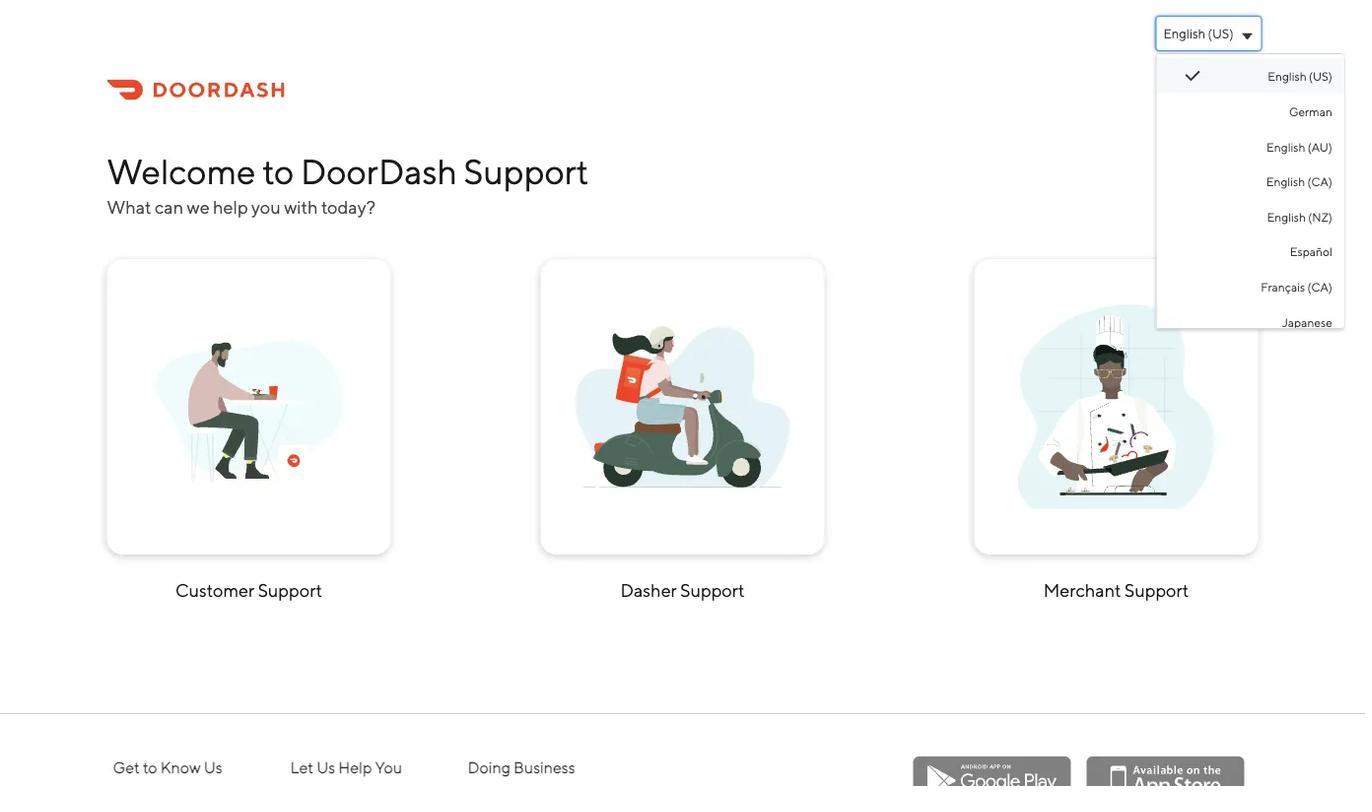 Task type: locate. For each thing, give the bounding box(es) containing it.
dasher support link
[[541, 259, 825, 606]]

(ca) down español
[[1307, 280, 1332, 294]]

us right know
[[204, 759, 222, 777]]

to right get
[[143, 759, 157, 777]]

we
[[187, 197, 210, 218]]

(us) inside option
[[1308, 70, 1332, 83]]

français (ca)
[[1261, 280, 1332, 294]]

english left '(nz)'
[[1267, 210, 1306, 224]]

0 vertical spatial (us)
[[1208, 26, 1234, 41]]

german
[[1289, 105, 1332, 119]]

0 horizontal spatial us
[[204, 759, 222, 777]]

you
[[251, 197, 281, 218]]

1 horizontal spatial english (us)
[[1267, 70, 1332, 83]]

english up text default image
[[1163, 26, 1206, 41]]

support
[[464, 151, 589, 192], [258, 580, 322, 601], [680, 580, 745, 601], [1125, 580, 1189, 601]]

to for welcome
[[262, 151, 294, 192]]

0 horizontal spatial to
[[143, 759, 157, 777]]

help
[[213, 197, 248, 218]]

what
[[107, 197, 151, 218]]

english (au)
[[1266, 140, 1332, 154]]

dasher
[[620, 580, 677, 601]]

english up 'german'
[[1267, 70, 1306, 83]]

merchant support link
[[974, 259, 1258, 606]]

(au)
[[1307, 140, 1332, 154]]

get to know us
[[113, 759, 222, 777]]

english left (au)
[[1266, 140, 1305, 154]]

(us)
[[1208, 26, 1234, 41], [1308, 70, 1332, 83]]

1 vertical spatial english (us)
[[1267, 70, 1332, 83]]

welcome to doordash support what can we help you with today?
[[107, 151, 589, 218]]

0 horizontal spatial (us)
[[1208, 26, 1234, 41]]

english (us) inside button
[[1163, 26, 1234, 41]]

0 vertical spatial (ca)
[[1307, 175, 1332, 189]]

doing
[[468, 759, 511, 777]]

us right let
[[317, 759, 335, 777]]

english (us)
[[1163, 26, 1234, 41], [1267, 70, 1332, 83]]

1 horizontal spatial to
[[262, 151, 294, 192]]

list box
[[1156, 53, 1345, 339]]

to
[[262, 151, 294, 192], [143, 759, 157, 777]]

0 vertical spatial to
[[262, 151, 294, 192]]

help
[[338, 759, 372, 777]]

1 vertical spatial (us)
[[1308, 70, 1332, 83]]

1 vertical spatial to
[[143, 759, 157, 777]]

us
[[204, 759, 222, 777], [317, 759, 335, 777]]

(us) up english (us) option
[[1208, 26, 1234, 41]]

support for dasher support
[[680, 580, 745, 601]]

1 horizontal spatial us
[[317, 759, 335, 777]]

can
[[155, 197, 183, 218]]

1 vertical spatial (ca)
[[1307, 280, 1332, 294]]

you
[[375, 759, 402, 777]]

english (ca)
[[1266, 175, 1332, 189]]

english inside button
[[1163, 26, 1206, 41]]

(ca)
[[1307, 175, 1332, 189], [1307, 280, 1332, 294]]

english (us) up 'german'
[[1267, 70, 1332, 83]]

list box containing english (us)
[[1156, 53, 1345, 339]]

to inside welcome to doordash support what can we help you with today?
[[262, 151, 294, 192]]

customer support link
[[107, 259, 391, 606]]

0 vertical spatial english (us)
[[1163, 26, 1234, 41]]

english (us) inside option
[[1267, 70, 1332, 83]]

2 (ca) from the top
[[1307, 280, 1332, 294]]

1 (ca) from the top
[[1307, 175, 1332, 189]]

business
[[514, 759, 575, 777]]

0 horizontal spatial english (us)
[[1163, 26, 1234, 41]]

(ca) down (au)
[[1307, 175, 1332, 189]]

english
[[1163, 26, 1206, 41], [1267, 70, 1306, 83], [1266, 140, 1305, 154], [1266, 175, 1305, 189], [1267, 210, 1306, 224]]

1 us from the left
[[204, 759, 222, 777]]

english (us) up text default image
[[1163, 26, 1234, 41]]

customer support
[[176, 580, 322, 601]]

1 horizontal spatial (us)
[[1308, 70, 1332, 83]]

to up "you"
[[262, 151, 294, 192]]

(us) up 'german'
[[1308, 70, 1332, 83]]



Task type: vqa. For each thing, say whether or not it's contained in the screenshot.
What
yes



Task type: describe. For each thing, give the bounding box(es) containing it.
welcome
[[107, 151, 256, 192]]

japanese
[[1282, 315, 1332, 329]]

let us help you
[[290, 759, 402, 777]]

customer
[[176, 580, 255, 601]]

today?
[[321, 197, 375, 218]]

merchant
[[1044, 580, 1121, 601]]

(ca) for français (ca)
[[1307, 280, 1332, 294]]

(nz)
[[1308, 210, 1332, 224]]

english down english (au)
[[1266, 175, 1305, 189]]

support for merchant support
[[1125, 580, 1189, 601]]

dasher support
[[620, 580, 745, 601]]

support for customer support
[[258, 580, 322, 601]]

español
[[1290, 245, 1332, 259]]

(us) inside button
[[1208, 26, 1234, 41]]

2 us from the left
[[317, 759, 335, 777]]

merchant support
[[1044, 580, 1189, 601]]

français
[[1261, 280, 1305, 294]]

Preferred Language, English (US) button
[[1156, 16, 1262, 51]]

with
[[284, 197, 318, 218]]

doing business
[[468, 759, 575, 777]]

english (nz)
[[1267, 210, 1332, 224]]

support inside welcome to doordash support what can we help you with today?
[[464, 151, 589, 192]]

doordash
[[301, 151, 457, 192]]

english inside option
[[1267, 70, 1306, 83]]

english (us) option
[[1157, 58, 1344, 93]]

(ca) for english (ca)
[[1307, 175, 1332, 189]]

get
[[113, 759, 140, 777]]

text default image
[[1184, 68, 1200, 84]]

let
[[290, 759, 314, 777]]

to for get
[[143, 759, 157, 777]]

know
[[160, 759, 201, 777]]



